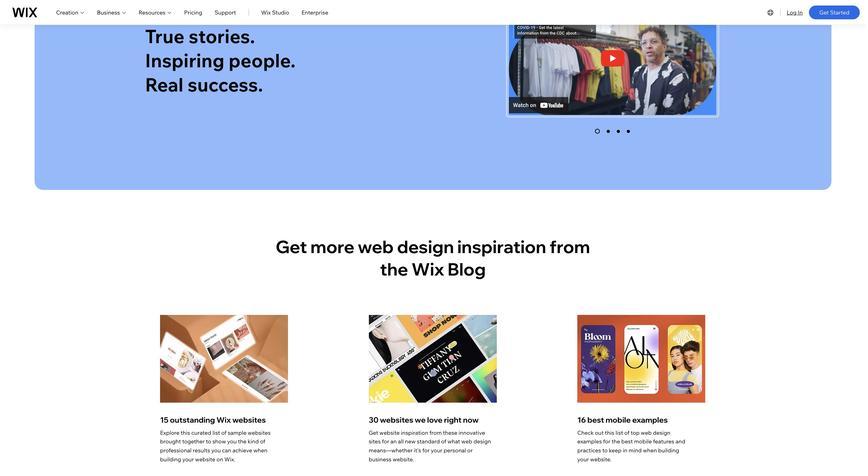 Task type: vqa. For each thing, say whether or not it's contained in the screenshot.
"UPDATES"
no



Task type: locate. For each thing, give the bounding box(es) containing it.
from
[[550, 236, 590, 258], [430, 430, 442, 437]]

in
[[798, 9, 803, 16]]

your down practices
[[578, 456, 589, 463]]

new
[[405, 439, 416, 446]]

design inside get website inspiration from these innovative sites for an all new standard of what web design means—whether it's for your personal or business website.
[[474, 439, 491, 446]]

get for get started
[[820, 9, 829, 16]]

wix studio
[[261, 9, 289, 16]]

2 horizontal spatial the
[[612, 439, 620, 446]]

1 horizontal spatial you
[[227, 439, 237, 446]]

0 vertical spatial web
[[358, 236, 394, 258]]

1 horizontal spatial building
[[658, 448, 680, 455]]

2 vertical spatial get
[[369, 430, 378, 437]]

website.
[[393, 456, 414, 463], [590, 456, 612, 463]]

0 horizontal spatial the
[[238, 439, 247, 446]]

website. inside get website inspiration from these innovative sites for an all new standard of what web design means—whether it's for your personal or business website.
[[393, 456, 414, 463]]

your for 16 best mobile examples
[[578, 456, 589, 463]]

support link
[[215, 8, 236, 16]]

2 vertical spatial wix
[[217, 416, 231, 425]]

for left an
[[382, 439, 389, 446]]

0 vertical spatial design
[[397, 236, 454, 258]]

1 vertical spatial wix
[[412, 259, 444, 281]]

log in link
[[787, 8, 803, 16]]

2 website. from the left
[[590, 456, 612, 463]]

list for mobile
[[616, 430, 623, 437]]

0 vertical spatial best
[[588, 416, 604, 425]]

all
[[398, 439, 404, 446]]

innovative
[[459, 430, 485, 437]]

1 horizontal spatial website
[[380, 430, 400, 437]]

website. inside check out this list of top web design examples for the best mobile features and practices to keep in mind when building your website.
[[590, 456, 612, 463]]

this inside check out this list of top web design examples for the best mobile features and practices to keep in mind when building your website.
[[605, 430, 615, 437]]

0 horizontal spatial wix
[[217, 416, 231, 425]]

1 horizontal spatial the
[[380, 259, 408, 281]]

what
[[448, 439, 460, 446]]

2 horizontal spatial for
[[603, 439, 611, 446]]

1 vertical spatial inspiration
[[401, 430, 428, 437]]

achieve
[[233, 448, 252, 455]]

16
[[578, 416, 586, 425]]

your
[[431, 448, 443, 455], [182, 456, 194, 463], [578, 456, 589, 463]]

1 vertical spatial get
[[276, 236, 307, 258]]

0 horizontal spatial you
[[211, 448, 221, 455]]

website
[[380, 430, 400, 437], [195, 456, 215, 463]]

list
[[213, 430, 220, 437], [616, 430, 623, 437]]

in
[[623, 448, 628, 455]]

2 vertical spatial design
[[474, 439, 491, 446]]

mobile down top at the right of page
[[634, 439, 652, 446]]

0 vertical spatial mobile
[[606, 416, 631, 425]]

1 vertical spatial best
[[622, 439, 633, 446]]

1 vertical spatial examples
[[578, 439, 602, 446]]

from inside get website inspiration from these innovative sites for an all new standard of what web design means—whether it's for your personal or business website.
[[430, 430, 442, 437]]

an
[[391, 439, 397, 446]]

show
[[213, 439, 226, 446]]

when right mind
[[643, 448, 657, 455]]

people.
[[229, 49, 296, 72]]

1 vertical spatial from
[[430, 430, 442, 437]]

creation button
[[56, 8, 85, 16]]

true stories. inspiring people. real success.
[[145, 25, 296, 97]]

16 best mobile examples
[[578, 416, 668, 425]]

1 horizontal spatial website.
[[590, 456, 612, 463]]

sample
[[228, 430, 247, 437]]

1 horizontal spatial for
[[423, 448, 430, 455]]

web
[[358, 236, 394, 258], [641, 430, 652, 437], [462, 439, 473, 446]]

resources
[[139, 9, 165, 16]]

1 when from the left
[[254, 448, 268, 455]]

to inside check out this list of top web design examples for the best mobile features and practices to keep in mind when building your website.
[[603, 448, 608, 455]]

0 vertical spatial website
[[380, 430, 400, 437]]

now
[[463, 416, 479, 425]]

1 horizontal spatial wix
[[261, 9, 271, 16]]

1 horizontal spatial design
[[474, 439, 491, 446]]

website up an
[[380, 430, 400, 437]]

list inside explore this curated list of sample websites brought together to show you the kind of professional results you can achieve when building your website on wix.
[[213, 430, 220, 437]]

0 horizontal spatial your
[[182, 456, 194, 463]]

websites
[[233, 416, 266, 425], [380, 416, 414, 425], [248, 430, 271, 437]]

practices
[[578, 448, 601, 455]]

website. down practices
[[590, 456, 612, 463]]

for down out
[[603, 439, 611, 446]]

mobile
[[606, 416, 631, 425], [634, 439, 652, 446]]

when down kind
[[254, 448, 268, 455]]

list inside check out this list of top web design examples for the best mobile features and practices to keep in mind when building your website.
[[616, 430, 623, 437]]

business
[[97, 9, 120, 16]]

standard
[[417, 439, 440, 446]]

building inside check out this list of top web design examples for the best mobile features and practices to keep in mind when building your website.
[[658, 448, 680, 455]]

0 horizontal spatial when
[[254, 448, 268, 455]]

1 horizontal spatial when
[[643, 448, 657, 455]]

your inside explore this curated list of sample websites brought together to show you the kind of professional results you can achieve when building your website on wix.
[[182, 456, 194, 463]]

web inside get more web design inspiration from the wix blog
[[358, 236, 394, 258]]

0 vertical spatial inspiration
[[458, 236, 546, 258]]

1 vertical spatial mobile
[[634, 439, 652, 446]]

1 horizontal spatial your
[[431, 448, 443, 455]]

for
[[382, 439, 389, 446], [603, 439, 611, 446], [423, 448, 430, 455]]

right
[[444, 416, 462, 425]]

it's
[[414, 448, 421, 455]]

2 this from the left
[[605, 430, 615, 437]]

0 horizontal spatial website.
[[393, 456, 414, 463]]

when inside explore this curated list of sample websites brought together to show you the kind of professional results you can achieve when building your website on wix.
[[254, 448, 268, 455]]

1 vertical spatial design
[[653, 430, 671, 437]]

wix
[[261, 9, 271, 16], [412, 259, 444, 281], [217, 416, 231, 425]]

wix inside get more web design inspiration from the wix blog
[[412, 259, 444, 281]]

to
[[206, 439, 211, 446], [603, 448, 608, 455]]

when
[[254, 448, 268, 455], [643, 448, 657, 455]]

0 horizontal spatial for
[[382, 439, 389, 446]]

design inside check out this list of top web design examples for the best mobile features and practices to keep in mind when building your website.
[[653, 430, 671, 437]]

get started link
[[809, 5, 860, 19]]

building for 15 outstanding wix websites
[[160, 456, 181, 463]]

support
[[215, 9, 236, 16]]

this
[[181, 430, 190, 437], [605, 430, 615, 437]]

0 horizontal spatial best
[[588, 416, 604, 425]]

pricing link
[[184, 8, 202, 16]]

to left keep
[[603, 448, 608, 455]]

1 horizontal spatial inspiration
[[458, 236, 546, 258]]

of
[[221, 430, 227, 437], [625, 430, 630, 437], [260, 439, 265, 446], [441, 439, 447, 446]]

2 vertical spatial web
[[462, 439, 473, 446]]

1 vertical spatial web
[[641, 430, 652, 437]]

this up the together
[[181, 430, 190, 437]]

get for get more web design inspiration from the wix blog
[[276, 236, 307, 258]]

best up the in in the right bottom of the page
[[622, 439, 633, 446]]

1 horizontal spatial mobile
[[634, 439, 652, 446]]

you
[[227, 439, 237, 446], [211, 448, 221, 455]]

website. down means—whether
[[393, 456, 414, 463]]

1 vertical spatial website
[[195, 456, 215, 463]]

your inside check out this list of top web design examples for the best mobile features and practices to keep in mind when building your website.
[[578, 456, 589, 463]]

1 vertical spatial to
[[603, 448, 608, 455]]

love
[[427, 416, 443, 425]]

0 horizontal spatial get
[[276, 236, 307, 258]]

building inside explore this curated list of sample websites brought together to show you the kind of professional results you can achieve when building your website on wix.
[[160, 456, 181, 463]]

best up out
[[588, 416, 604, 425]]

top
[[631, 430, 640, 437]]

get
[[820, 9, 829, 16], [276, 236, 307, 258], [369, 430, 378, 437]]

0 horizontal spatial website
[[195, 456, 215, 463]]

1 this from the left
[[181, 430, 190, 437]]

get for get website inspiration from these innovative sites for an all new standard of what web design means—whether it's for your personal or business website.
[[369, 430, 378, 437]]

inspiring
[[145, 49, 225, 72]]

15
[[160, 416, 169, 425]]

website inside explore this curated list of sample websites brought together to show you the kind of professional results you can achieve when building your website on wix.
[[195, 456, 215, 463]]

the inside check out this list of top web design examples for the best mobile features and practices to keep in mind when building your website.
[[612, 439, 620, 446]]

inspiration
[[458, 236, 546, 258], [401, 430, 428, 437]]

true
[[145, 25, 185, 48]]

0 vertical spatial from
[[550, 236, 590, 258]]

your down 'standard'
[[431, 448, 443, 455]]

1 vertical spatial you
[[211, 448, 221, 455]]

get inside get more web design inspiration from the wix blog
[[276, 236, 307, 258]]

2 horizontal spatial get
[[820, 9, 829, 16]]

explore
[[160, 430, 179, 437]]

1 horizontal spatial from
[[550, 236, 590, 258]]

1 horizontal spatial examples
[[633, 416, 668, 425]]

examples up practices
[[578, 439, 602, 446]]

1 horizontal spatial web
[[462, 439, 473, 446]]

1 vertical spatial building
[[160, 456, 181, 463]]

list down 16 best mobile examples
[[616, 430, 623, 437]]

websites inside explore this curated list of sample websites brought together to show you the kind of professional results you can achieve when building your website on wix.
[[248, 430, 271, 437]]

2 horizontal spatial your
[[578, 456, 589, 463]]

1 horizontal spatial list
[[616, 430, 623, 437]]

on
[[217, 456, 223, 463]]

explore this curated list of sample websites brought together to show you the kind of professional results you can achieve when building your website on wix.
[[160, 430, 271, 463]]

0 vertical spatial get
[[820, 9, 829, 16]]

this right out
[[605, 430, 615, 437]]

list for wix
[[213, 430, 220, 437]]

brought
[[160, 439, 181, 446]]

from inside get more web design inspiration from the wix blog
[[550, 236, 590, 258]]

you down show
[[211, 448, 221, 455]]

1 horizontal spatial get
[[369, 430, 378, 437]]

mind
[[629, 448, 642, 455]]

2 horizontal spatial web
[[641, 430, 652, 437]]

0 horizontal spatial this
[[181, 430, 190, 437]]

2 horizontal spatial design
[[653, 430, 671, 437]]

the
[[380, 259, 408, 281], [238, 439, 247, 446], [612, 439, 620, 446]]

2 horizontal spatial wix
[[412, 259, 444, 281]]

design
[[397, 236, 454, 258], [653, 430, 671, 437], [474, 439, 491, 446]]

of left top at the right of page
[[625, 430, 630, 437]]

building
[[658, 448, 680, 455], [160, 456, 181, 463]]

0 vertical spatial to
[[206, 439, 211, 446]]

building for 16 best mobile examples
[[658, 448, 680, 455]]

examples up top at the right of page
[[633, 416, 668, 425]]

success.
[[188, 73, 263, 97]]

1 horizontal spatial to
[[603, 448, 608, 455]]

0 horizontal spatial inspiration
[[401, 430, 428, 437]]

websites up sample
[[233, 416, 266, 425]]

0 horizontal spatial list
[[213, 430, 220, 437]]

you down sample
[[227, 439, 237, 446]]

mobile up top at the right of page
[[606, 416, 631, 425]]

best
[[588, 416, 604, 425], [622, 439, 633, 446]]

get started
[[820, 9, 850, 16]]

0 horizontal spatial building
[[160, 456, 181, 463]]

building down professional
[[160, 456, 181, 463]]

0 horizontal spatial design
[[397, 236, 454, 258]]

get inside get website inspiration from these innovative sites for an all new standard of what web design means—whether it's for your personal or business website.
[[369, 430, 378, 437]]

0 vertical spatial building
[[658, 448, 680, 455]]

0 horizontal spatial from
[[430, 430, 442, 437]]

design inside get more web design inspiration from the wix blog
[[397, 236, 454, 258]]

started
[[830, 9, 850, 16]]

1 list from the left
[[213, 430, 220, 437]]

examples
[[633, 416, 668, 425], [578, 439, 602, 446]]

building down features
[[658, 448, 680, 455]]

of left what on the right of page
[[441, 439, 447, 446]]

when inside check out this list of top web design examples for the best mobile features and practices to keep in mind when building your website.
[[643, 448, 657, 455]]

16 best mobile examples image
[[578, 315, 706, 403]]

list up show
[[213, 430, 220, 437]]

2 when from the left
[[643, 448, 657, 455]]

websites up kind
[[248, 430, 271, 437]]

1 horizontal spatial best
[[622, 439, 633, 446]]

15 outstanding wix websites image
[[160, 315, 288, 403]]

for right it's
[[423, 448, 430, 455]]

1 website. from the left
[[393, 456, 414, 463]]

features
[[653, 439, 675, 446]]

1 horizontal spatial this
[[605, 430, 615, 437]]

blog
[[448, 259, 486, 281]]

website down results
[[195, 456, 215, 463]]

your down professional
[[182, 456, 194, 463]]

2 list from the left
[[616, 430, 623, 437]]

0 horizontal spatial examples
[[578, 439, 602, 446]]

wix.
[[224, 456, 235, 463]]

0 horizontal spatial to
[[206, 439, 211, 446]]

0 vertical spatial wix
[[261, 9, 271, 16]]

to left show
[[206, 439, 211, 446]]

0 horizontal spatial web
[[358, 236, 394, 258]]

check
[[578, 430, 594, 437]]



Task type: describe. For each thing, give the bounding box(es) containing it.
web inside check out this list of top web design examples for the best mobile features and practices to keep in mind when building your website.
[[641, 430, 652, 437]]

kind
[[248, 439, 259, 446]]

outstanding
[[170, 416, 215, 425]]

stories.
[[189, 25, 255, 48]]

of inside check out this list of top web design examples for the best mobile features and practices to keep in mind when building your website.
[[625, 430, 630, 437]]

curated
[[191, 430, 211, 437]]

your for 15 outstanding wix websites
[[182, 456, 194, 463]]

language selector, english selected image
[[767, 8, 775, 16]]

of up show
[[221, 430, 227, 437]]

means—whether
[[369, 448, 413, 455]]

pricing
[[184, 9, 202, 16]]

30
[[369, 416, 379, 425]]

website. for best
[[590, 456, 612, 463]]

of right kind
[[260, 439, 265, 446]]

examples inside check out this list of top web design examples for the best mobile features and practices to keep in mind when building your website.
[[578, 439, 602, 446]]

to inside explore this curated list of sample websites brought together to show you the kind of professional results you can achieve when building your website on wix.
[[206, 439, 211, 446]]

mobile inside check out this list of top web design examples for the best mobile features and practices to keep in mind when building your website.
[[634, 439, 652, 446]]

enterprise link
[[302, 8, 328, 16]]

can
[[222, 448, 231, 455]]

more
[[311, 236, 355, 258]]

when for examples
[[643, 448, 657, 455]]

inspiration inside get website inspiration from these innovative sites for an all new standard of what web design means—whether it's for your personal or business website.
[[401, 430, 428, 437]]

the inside explore this curated list of sample websites brought together to show you the kind of professional results you can achieve when building your website on wix.
[[238, 439, 247, 446]]

this inside explore this curated list of sample websites brought together to show you the kind of professional results you can achieve when building your website on wix.
[[181, 430, 190, 437]]

we
[[415, 416, 426, 425]]

web inside get website inspiration from these innovative sites for an all new standard of what web design means—whether it's for your personal or business website.
[[462, 439, 473, 446]]

website. for websites
[[393, 456, 414, 463]]

0 vertical spatial you
[[227, 439, 237, 446]]

slideshow region
[[506, 0, 719, 143]]

the 30 best websites of 2022 image
[[369, 315, 497, 403]]

get website inspiration from these innovative sites for an all new standard of what web design means—whether it's for your personal or business website.
[[369, 430, 491, 463]]

wix studio link
[[261, 8, 289, 16]]

of inside get website inspiration from these innovative sites for an all new standard of what web design means—whether it's for your personal or business website.
[[441, 439, 447, 446]]

websites up an
[[380, 416, 414, 425]]

get more web design inspiration from the wix blog
[[276, 236, 590, 281]]

your inside get website inspiration from these innovative sites for an all new standard of what web design means—whether it's for your personal or business website.
[[431, 448, 443, 455]]

0 vertical spatial examples
[[633, 416, 668, 425]]

15 outstanding wix websites
[[160, 416, 266, 425]]

inspiration inside get more web design inspiration from the wix blog
[[458, 236, 546, 258]]

when for websites
[[254, 448, 268, 455]]

and
[[676, 439, 686, 446]]

or
[[468, 448, 473, 455]]

sites
[[369, 439, 381, 446]]

together
[[182, 439, 205, 446]]

real
[[145, 73, 184, 97]]

these
[[443, 430, 458, 437]]

out
[[595, 430, 604, 437]]

professional
[[160, 448, 192, 455]]

30 websites we love right now
[[369, 416, 479, 425]]

the inside get more web design inspiration from the wix blog
[[380, 259, 408, 281]]

studio
[[272, 9, 289, 16]]

keep
[[609, 448, 622, 455]]

check out this list of top web design examples for the best mobile features and practices to keep in mind when building your website.
[[578, 430, 686, 463]]

enterprise
[[302, 9, 328, 16]]

business button
[[97, 8, 126, 16]]

resources button
[[139, 8, 172, 16]]

results
[[193, 448, 210, 455]]

log
[[787, 9, 797, 16]]

creation
[[56, 9, 78, 16]]

website inside get website inspiration from these innovative sites for an all new standard of what web design means—whether it's for your personal or business website.
[[380, 430, 400, 437]]

business
[[369, 456, 392, 463]]

best inside check out this list of top web design examples for the best mobile features and practices to keep in mind when building your website.
[[622, 439, 633, 446]]

0 horizontal spatial mobile
[[606, 416, 631, 425]]

log in
[[787, 9, 803, 16]]

for inside check out this list of top web design examples for the best mobile features and practices to keep in mind when building your website.
[[603, 439, 611, 446]]

personal
[[444, 448, 466, 455]]



